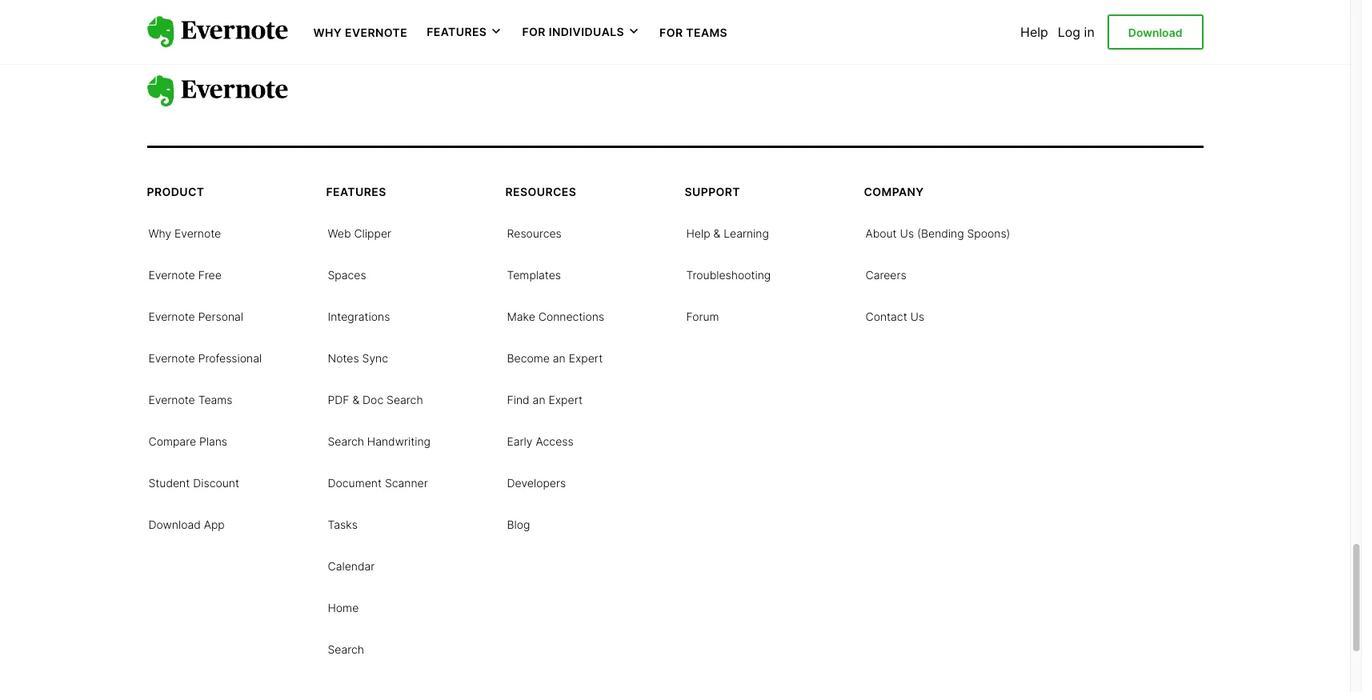 Task type: vqa. For each thing, say whether or not it's contained in the screenshot.
the Search Handwriting link on the left bottom
yes



Task type: locate. For each thing, give the bounding box(es) containing it.
evernote logo image
[[147, 16, 288, 48], [147, 76, 288, 107]]

resources up 'resources' link
[[506, 185, 577, 199]]

blog link
[[507, 517, 531, 533]]

1 vertical spatial &
[[353, 393, 360, 407]]

0 vertical spatial help
[[1021, 24, 1049, 40]]

0 vertical spatial &
[[714, 227, 721, 240]]

why
[[314, 26, 342, 39], [149, 227, 171, 240]]

help inside help & learning link
[[687, 227, 711, 240]]

compare plans
[[149, 435, 227, 449]]

1 vertical spatial help
[[687, 227, 711, 240]]

download left the app
[[149, 518, 201, 532]]

become an expert link
[[507, 350, 603, 366]]

& left learning
[[714, 227, 721, 240]]

app
[[204, 518, 225, 532]]

search inside pdf & doc search link
[[387, 393, 423, 407]]

1 horizontal spatial why evernote
[[314, 26, 408, 39]]

1 horizontal spatial &
[[714, 227, 721, 240]]

for teams
[[660, 26, 728, 39]]

search for search handwriting
[[328, 435, 364, 449]]

become
[[507, 352, 550, 365]]

0 vertical spatial why evernote link
[[314, 24, 408, 40]]

1 vertical spatial evernote logo image
[[147, 76, 288, 107]]

teams for for teams
[[687, 26, 728, 39]]

evernote personal link
[[149, 308, 243, 324]]

for individuals button
[[522, 24, 641, 40]]

make connections
[[507, 310, 605, 324]]

1 vertical spatial features
[[326, 185, 387, 199]]

1 vertical spatial us
[[911, 310, 925, 324]]

0 horizontal spatial why evernote link
[[149, 225, 221, 241]]

evernote teams
[[149, 393, 233, 407]]

connections
[[539, 310, 605, 324]]

us right contact
[[911, 310, 925, 324]]

product
[[147, 185, 205, 199]]

notes
[[328, 352, 359, 365]]

2 evernote logo image from the top
[[147, 76, 288, 107]]

1 vertical spatial an
[[533, 393, 546, 407]]

for inside for teams link
[[660, 26, 683, 39]]

0 vertical spatial us
[[901, 227, 915, 240]]

find an expert
[[507, 393, 583, 407]]

0 horizontal spatial why evernote
[[149, 227, 221, 240]]

troubleshooting link
[[687, 267, 771, 283]]

expert
[[569, 352, 603, 365], [549, 393, 583, 407]]

search right doc
[[387, 393, 423, 407]]

make
[[507, 310, 536, 324]]

for
[[522, 25, 546, 39], [660, 26, 683, 39]]

1 vertical spatial search
[[328, 435, 364, 449]]

an right become
[[553, 352, 566, 365]]

spaces link
[[328, 267, 366, 283]]

1 horizontal spatial an
[[553, 352, 566, 365]]

help down support
[[687, 227, 711, 240]]

& for help
[[714, 227, 721, 240]]

troubleshooting
[[687, 268, 771, 282]]

1 vertical spatial expert
[[549, 393, 583, 407]]

teams for evernote teams
[[198, 393, 233, 407]]

us right about at the top right
[[901, 227, 915, 240]]

evernote professional link
[[149, 350, 262, 366]]

0 horizontal spatial features
[[326, 185, 387, 199]]

1 horizontal spatial features
[[427, 25, 487, 39]]

0 vertical spatial why
[[314, 26, 342, 39]]

download app
[[149, 518, 225, 532]]

search down the home
[[328, 643, 364, 657]]

tasks
[[328, 518, 358, 532]]

developers link
[[507, 475, 566, 491]]

personal
[[198, 310, 243, 324]]

1 horizontal spatial why
[[314, 26, 342, 39]]

resources
[[506, 185, 577, 199], [507, 227, 562, 240]]

notes sync
[[328, 352, 388, 365]]

evernote
[[345, 26, 408, 39], [175, 227, 221, 240], [149, 268, 195, 282], [149, 310, 195, 324], [149, 352, 195, 365], [149, 393, 195, 407]]

0 vertical spatial search
[[387, 393, 423, 407]]

0 vertical spatial an
[[553, 352, 566, 365]]

evernote free
[[149, 268, 222, 282]]

find
[[507, 393, 530, 407]]

search inside search handwriting link
[[328, 435, 364, 449]]

2 vertical spatial search
[[328, 643, 364, 657]]

1 horizontal spatial why evernote link
[[314, 24, 408, 40]]

help left log at top right
[[1021, 24, 1049, 40]]

features
[[427, 25, 487, 39], [326, 185, 387, 199]]

learning
[[724, 227, 769, 240]]

0 horizontal spatial help
[[687, 227, 711, 240]]

& left doc
[[353, 393, 360, 407]]

1 horizontal spatial download
[[1129, 25, 1183, 39]]

1 vertical spatial teams
[[198, 393, 233, 407]]

forum link
[[687, 308, 720, 324]]

search
[[387, 393, 423, 407], [328, 435, 364, 449], [328, 643, 364, 657]]

1 vertical spatial why evernote
[[149, 227, 221, 240]]

features button
[[427, 24, 503, 40]]

document scanner link
[[328, 475, 428, 491]]

tasks link
[[328, 517, 358, 533]]

1 vertical spatial why
[[149, 227, 171, 240]]

search handwriting link
[[328, 433, 431, 449]]

(bending
[[918, 227, 965, 240]]

0 vertical spatial download
[[1129, 25, 1183, 39]]

compare plans link
[[149, 433, 227, 449]]

0 horizontal spatial &
[[353, 393, 360, 407]]

why evernote link for for
[[314, 24, 408, 40]]

0 horizontal spatial why
[[149, 227, 171, 240]]

1 horizontal spatial help
[[1021, 24, 1049, 40]]

us for about
[[901, 227, 915, 240]]

search for search
[[328, 643, 364, 657]]

contact
[[866, 310, 908, 324]]

0 horizontal spatial download
[[149, 518, 201, 532]]

become an expert
[[507, 352, 603, 365]]

0 horizontal spatial teams
[[198, 393, 233, 407]]

early
[[507, 435, 533, 449]]

why evernote for evernote
[[149, 227, 221, 240]]

download
[[1129, 25, 1183, 39], [149, 518, 201, 532]]

help
[[1021, 24, 1049, 40], [687, 227, 711, 240]]

download link
[[1108, 14, 1204, 50]]

search down 'pdf'
[[328, 435, 364, 449]]

0 horizontal spatial an
[[533, 393, 546, 407]]

1 horizontal spatial for
[[660, 26, 683, 39]]

0 vertical spatial evernote logo image
[[147, 16, 288, 48]]

search link
[[328, 642, 364, 658]]

0 vertical spatial features
[[427, 25, 487, 39]]

0 horizontal spatial for
[[522, 25, 546, 39]]

evernote inside 'link'
[[149, 352, 195, 365]]

0 vertical spatial expert
[[569, 352, 603, 365]]

1 horizontal spatial teams
[[687, 26, 728, 39]]

make connections link
[[507, 308, 605, 324]]

integrations link
[[328, 308, 390, 324]]

0 vertical spatial why evernote
[[314, 26, 408, 39]]

download for download app
[[149, 518, 201, 532]]

expert for find an expert
[[549, 393, 583, 407]]

about us (bending spoons) link
[[866, 225, 1011, 241]]

help & learning
[[687, 227, 769, 240]]

an right "find"
[[533, 393, 546, 407]]

help for help & learning
[[687, 227, 711, 240]]

early access link
[[507, 433, 574, 449]]

1 vertical spatial resources
[[507, 227, 562, 240]]

web clipper
[[328, 227, 392, 240]]

resources up templates 'link'
[[507, 227, 562, 240]]

why evernote
[[314, 26, 408, 39], [149, 227, 221, 240]]

professional
[[198, 352, 262, 365]]

download right the in
[[1129, 25, 1183, 39]]

handwriting
[[367, 435, 431, 449]]

1 vertical spatial download
[[149, 518, 201, 532]]

1 vertical spatial why evernote link
[[149, 225, 221, 241]]

compare
[[149, 435, 196, 449]]

expert down 'connections'
[[569, 352, 603, 365]]

for inside 'for individuals' button
[[522, 25, 546, 39]]

careers
[[866, 268, 907, 282]]

0 vertical spatial teams
[[687, 26, 728, 39]]

spoons)
[[968, 227, 1011, 240]]

expert down the become an expert
[[549, 393, 583, 407]]



Task type: describe. For each thing, give the bounding box(es) containing it.
pdf
[[328, 393, 350, 407]]

careers link
[[866, 267, 907, 283]]

about
[[866, 227, 897, 240]]

home link
[[328, 600, 359, 616]]

evernote teams link
[[149, 392, 233, 408]]

templates
[[507, 268, 561, 282]]

blog
[[507, 518, 531, 532]]

student discount
[[149, 477, 239, 490]]

integrations
[[328, 310, 390, 324]]

search handwriting
[[328, 435, 431, 449]]

individuals
[[549, 25, 625, 39]]

& for pdf
[[353, 393, 360, 407]]

document
[[328, 477, 382, 490]]

free
[[198, 268, 222, 282]]

evernote free link
[[149, 267, 222, 283]]

evernote for personal
[[149, 310, 195, 324]]

evernote for teams
[[149, 393, 195, 407]]

an for become
[[553, 352, 566, 365]]

1 evernote logo image from the top
[[147, 16, 288, 48]]

web
[[328, 227, 351, 240]]

document scanner
[[328, 477, 428, 490]]

evernote for professional
[[149, 352, 195, 365]]

download app link
[[149, 517, 225, 533]]

log
[[1059, 24, 1081, 40]]

why for for teams
[[314, 26, 342, 39]]

support
[[685, 185, 741, 199]]

expert for become an expert
[[569, 352, 603, 365]]

notes sync link
[[328, 350, 388, 366]]

company
[[864, 185, 925, 199]]

evernote personal
[[149, 310, 243, 324]]

download for download
[[1129, 25, 1183, 39]]

spaces
[[328, 268, 366, 282]]

clipper
[[354, 227, 392, 240]]

help link
[[1021, 24, 1049, 40]]

log in
[[1059, 24, 1095, 40]]

templates link
[[507, 267, 561, 283]]

0 vertical spatial resources
[[506, 185, 577, 199]]

about us (bending spoons)
[[866, 227, 1011, 240]]

features inside button
[[427, 25, 487, 39]]

help for help
[[1021, 24, 1049, 40]]

for individuals
[[522, 25, 625, 39]]

find an expert link
[[507, 392, 583, 408]]

why for evernote professional
[[149, 227, 171, 240]]

us for contact
[[911, 310, 925, 324]]

developers
[[507, 477, 566, 490]]

in
[[1085, 24, 1095, 40]]

pdf & doc search
[[328, 393, 423, 407]]

why evernote link for evernote
[[149, 225, 221, 241]]

help & learning link
[[687, 225, 769, 241]]

home
[[328, 602, 359, 615]]

plans
[[199, 435, 227, 449]]

web clipper link
[[328, 225, 392, 241]]

discount
[[193, 477, 239, 490]]

access
[[536, 435, 574, 449]]

student
[[149, 477, 190, 490]]

contact us
[[866, 310, 925, 324]]

student discount link
[[149, 475, 239, 491]]

for for for individuals
[[522, 25, 546, 39]]

an for find
[[533, 393, 546, 407]]

evernote for free
[[149, 268, 195, 282]]

pdf & doc search link
[[328, 392, 423, 408]]

evernote professional
[[149, 352, 262, 365]]

calendar
[[328, 560, 375, 574]]

early access
[[507, 435, 574, 449]]

doc
[[363, 393, 384, 407]]

for for for teams
[[660, 26, 683, 39]]

log in link
[[1059, 24, 1095, 40]]

for teams link
[[660, 24, 728, 40]]

resources link
[[507, 225, 562, 241]]

sync
[[362, 352, 388, 365]]

contact us link
[[866, 308, 925, 324]]

scanner
[[385, 477, 428, 490]]

calendar link
[[328, 558, 375, 574]]

why evernote for for
[[314, 26, 408, 39]]



